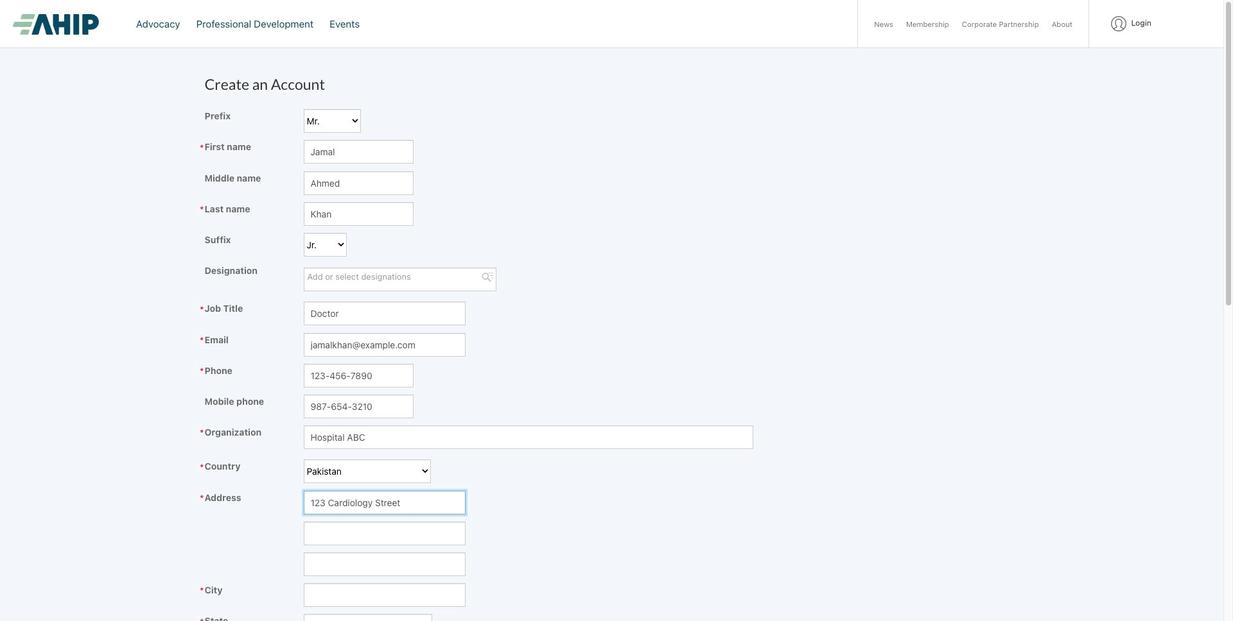 Task type: locate. For each thing, give the bounding box(es) containing it.
Add_or select designations_label text field
[[307, 269, 427, 285]]

None text field
[[304, 140, 414, 164], [304, 202, 414, 226], [304, 302, 466, 326], [304, 364, 414, 388], [304, 395, 414, 419], [304, 426, 746, 449], [304, 491, 466, 515], [304, 522, 466, 546], [304, 140, 414, 164], [304, 202, 414, 226], [304, 302, 466, 326], [304, 364, 414, 388], [304, 395, 414, 419], [304, 426, 746, 449], [304, 491, 466, 515], [304, 522, 466, 546]]

None text field
[[304, 171, 414, 195], [304, 333, 466, 357], [304, 553, 466, 577], [304, 584, 466, 608], [304, 171, 414, 195], [304, 333, 466, 357], [304, 553, 466, 577], [304, 584, 466, 608]]

ahip image
[[13, 14, 99, 35]]



